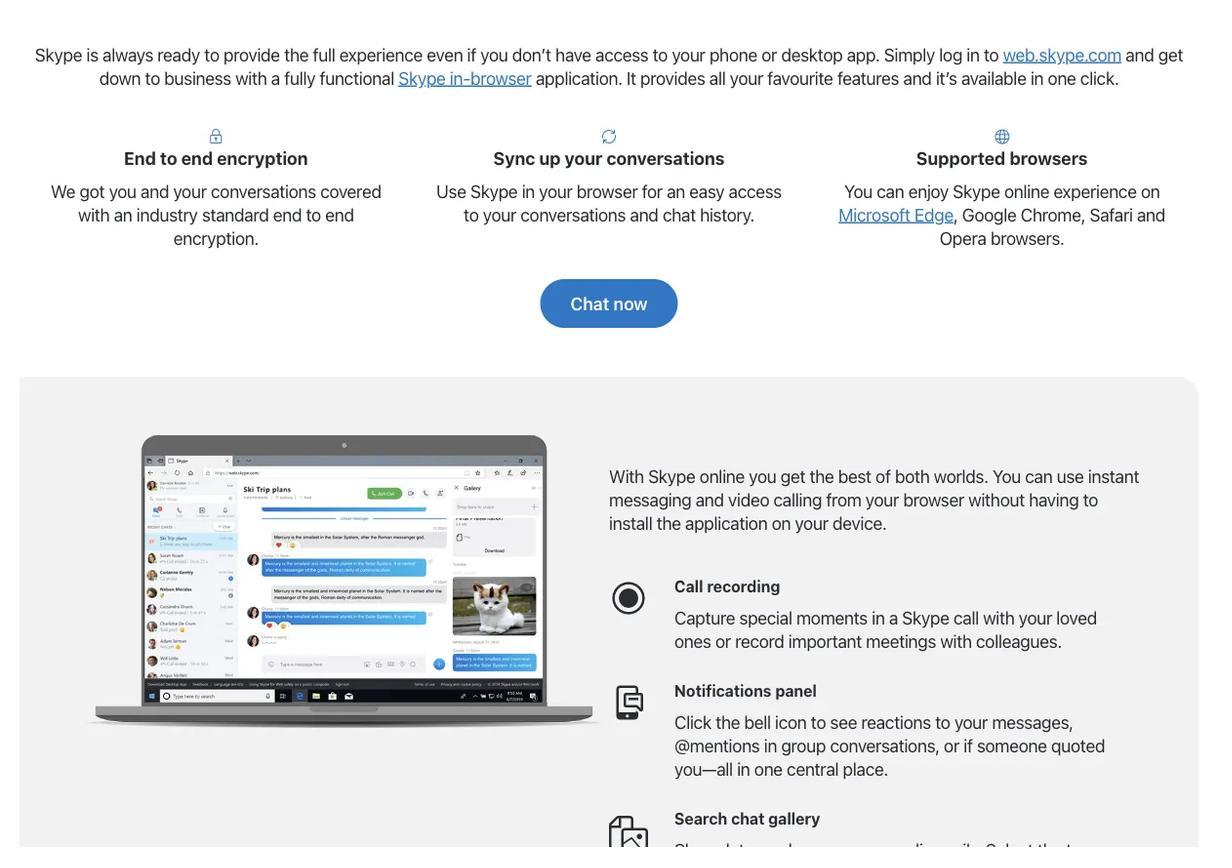 Task type: describe. For each thing, give the bounding box(es) containing it.
the up fully
[[284, 44, 309, 65]]

and inside , google chrome, safari and opera browsers.
[[1138, 204, 1166, 225]]

you can enjoy skype online experience on microsoft edge
[[839, 181, 1161, 225]]

to inside with skype online you get the best of both worlds. you can use instant messaging and video calling from your browser without having to install the application on your device.
[[1084, 489, 1099, 510]]

full
[[313, 44, 335, 65]]

in inside use skype in your browser for an easy access to your conversations and chat history.
[[522, 181, 535, 202]]

you inside you can enjoy skype online experience on microsoft edge
[[845, 181, 873, 202]]

you inside we got you and your conversations covered with an industry standard end to end encryption.
[[109, 181, 137, 202]]

skype inside with skype online you get the best of both worlds. you can use instant messaging and video calling from your browser without having to install the application on your device.
[[649, 466, 696, 487]]

opera
[[940, 227, 987, 248]]

quoted
[[1052, 736, 1106, 757]]

0 vertical spatial or
[[762, 44, 777, 65]]

and inside we got you and your conversations covered with an industry standard end to end encryption.
[[141, 181, 169, 202]]

up
[[539, 147, 561, 168]]

to inside we got you and your conversations covered with an industry standard end to end encryption.
[[306, 204, 321, 225]]

fully
[[284, 67, 316, 88]]

supported
[[917, 147, 1006, 168]]

ready
[[158, 44, 200, 65]]

skype in-browser application. it provides all your favourite features and it's available in one click.
[[399, 67, 1119, 88]]

a inside capture special moments in a skype call with your loved ones or record important meetings with colleagues.
[[889, 608, 898, 629]]

skype inside you can enjoy skype online experience on microsoft edge
[[953, 181, 1001, 202]]

encryption.
[[173, 227, 259, 248]]

record
[[735, 632, 785, 653]]

microsoft edge link
[[839, 204, 954, 225]]

call
[[675, 578, 704, 596]]

application
[[685, 513, 768, 534]]

in right log
[[967, 44, 980, 65]]

with skype online you get the best of both worlds. you can use instant messaging and video calling from your browser without having to install the application on your device.
[[609, 466, 1140, 534]]

conversations inside we got you and your conversations covered with an industry standard end to end encryption.
[[211, 181, 316, 202]]

an inside we got you and your conversations covered with an industry standard end to end encryption.
[[114, 204, 132, 225]]

simply
[[885, 44, 935, 65]]

0 vertical spatial you
[[481, 44, 508, 65]]

edge
[[915, 204, 954, 225]]

chat now link
[[540, 279, 678, 328]]

desktop
[[782, 44, 843, 65]]

central
[[787, 759, 839, 780]]

provides
[[641, 67, 706, 88]]

you inside with skype online you get the best of both worlds. you can use instant messaging and video calling from your browser without having to install the application on your device.
[[993, 466, 1021, 487]]

end inside  end to end encryption
[[181, 147, 213, 168]]

is
[[86, 44, 98, 65]]

messages,
[[993, 712, 1074, 733]]

business
[[164, 67, 231, 88]]

call recording
[[675, 578, 781, 596]]

with up colleagues.
[[984, 608, 1015, 629]]

install
[[609, 513, 653, 534]]

easy
[[690, 181, 725, 202]]

search chat gallery
[[675, 810, 821, 828]]

ones
[[675, 632, 712, 653]]

always
[[103, 44, 153, 65]]

can inside you can enjoy skype online experience on microsoft edge
[[877, 181, 905, 202]]

we got you and your conversations covered with an industry standard end to end encryption.
[[51, 181, 381, 248]]

and down "simply"
[[904, 67, 932, 88]]

access inside use skype in your browser for an easy access to your conversations and chat history.
[[729, 181, 782, 202]]

now
[[614, 293, 648, 314]]

moments
[[797, 608, 868, 629]]


[[609, 683, 648, 722]]

got
[[80, 181, 105, 202]]

from
[[826, 489, 862, 510]]

chat inside use skype in your browser for an easy access to your conversations and chat history.
[[663, 204, 696, 225]]

recording
[[707, 578, 781, 596]]

notifications panel
[[675, 682, 817, 700]]

 supported browsers
[[917, 129, 1088, 168]]

or inside capture special moments in a skype call with your loved ones or record important meetings with colleagues.
[[716, 632, 731, 653]]


[[208, 129, 224, 145]]


[[995, 129, 1010, 145]]

sync
[[494, 147, 535, 168]]

use skype in your browser for an easy access to your conversations and chat history.
[[437, 181, 782, 225]]

app.
[[847, 44, 880, 65]]

chrome,
[[1021, 204, 1086, 225]]

in down web.skype.com link
[[1031, 67, 1044, 88]]

group
[[782, 736, 826, 757]]

call
[[954, 608, 979, 629]]

your up provides
[[672, 44, 706, 65]]

favourite
[[768, 67, 834, 88]]

bell
[[745, 712, 771, 733]]

your inside we got you and your conversations covered with an industry standard end to end encryption.
[[173, 181, 207, 202]]

reactions
[[862, 712, 932, 733]]

your inside click the bell icon to see reactions to your messages, @mentions in group conversations, or if someone quoted you—all in one central place.
[[955, 712, 988, 733]]

icon
[[775, 712, 807, 733]]

or inside click the bell icon to see reactions to your messages, @mentions in group conversations, or if someone quoted you—all in one central place.
[[944, 736, 960, 757]]

and inside and get down to business with a fully functional
[[1126, 44, 1155, 65]]

in down @mentions
[[737, 759, 750, 780]]

0 vertical spatial experience
[[340, 44, 423, 65]]

, google chrome, safari and opera browsers.
[[940, 204, 1166, 248]]

capture special moments in a skype call with your loved ones or record important meetings with colleagues.
[[675, 608, 1098, 653]]

@mentions
[[675, 736, 760, 757]]

skype inside capture special moments in a skype call with your loved ones or record important meetings with colleagues.
[[903, 608, 950, 629]]

if inside click the bell icon to see reactions to your messages, @mentions in group conversations, or if someone quoted you—all in one central place.
[[964, 736, 973, 757]]

standard
[[202, 204, 269, 225]]

instant
[[1089, 466, 1140, 487]]

industry
[[136, 204, 198, 225]]

skype inside use skype in your browser for an easy access to your conversations and chat history.
[[471, 181, 518, 202]]

video
[[729, 489, 770, 510]]

encryption
[[217, 147, 308, 168]]

end
[[124, 147, 156, 168]]

phone
[[710, 44, 758, 65]]

search
[[675, 810, 728, 828]]

 sync up your conversations
[[494, 129, 725, 168]]

you—all
[[675, 759, 733, 780]]

browsers
[[1010, 147, 1088, 168]]

skype in-browser link
[[399, 67, 532, 88]]

with inside we got you and your conversations covered with an industry standard end to end encryption.
[[78, 204, 110, 225]]

device.
[[833, 513, 887, 534]]

click the bell icon to see reactions to your messages, @mentions in group conversations, or if someone quoted you—all in one central place.
[[675, 712, 1106, 780]]

0 vertical spatial access
[[596, 44, 649, 65]]

features
[[838, 67, 900, 88]]

in-
[[450, 67, 471, 88]]

both
[[895, 466, 930, 487]]

and inside with skype online you get the best of both worlds. you can use instant messaging and video calling from your browser without having to install the application on your device.
[[696, 489, 724, 510]]



Task type: vqa. For each thing, say whether or not it's contained in the screenshot.
Sign in link in the top of the page
no



Task type: locate. For each thing, give the bounding box(es) containing it.
experience inside you can enjoy skype online experience on microsoft edge
[[1054, 181, 1137, 202]]

0 vertical spatial browser
[[471, 67, 532, 88]]

2 vertical spatial or
[[944, 736, 960, 757]]

and up application
[[696, 489, 724, 510]]

your down phone
[[730, 67, 764, 88]]

place.
[[843, 759, 889, 780]]

in inside capture special moments in a skype call with your loved ones or record important meetings with colleagues.
[[872, 608, 885, 629]]

to inside use skype in your browser for an easy access to your conversations and chat history.
[[464, 204, 479, 225]]

web.skype.com
[[1004, 44, 1122, 65]]

on
[[1141, 181, 1161, 202], [772, 513, 791, 534]]

0 vertical spatial get
[[1159, 44, 1184, 65]]

your inside  sync up your conversations
[[565, 147, 603, 168]]

1 horizontal spatial you
[[993, 466, 1021, 487]]

worlds.
[[934, 466, 989, 487]]

if left someone
[[964, 736, 973, 757]]

0 vertical spatial chat
[[663, 204, 696, 225]]

0 horizontal spatial browser
[[471, 67, 532, 88]]

or down capture
[[716, 632, 731, 653]]

1 horizontal spatial can
[[1026, 466, 1053, 487]]

chat
[[663, 204, 696, 225], [731, 810, 765, 828]]

online inside with skype online you get the best of both worlds. you can use instant messaging and video calling from your browser without having to install the application on your device.
[[700, 466, 745, 487]]

0 horizontal spatial if
[[467, 44, 477, 65]]

calling
[[774, 489, 822, 510]]

1 vertical spatial get
[[781, 466, 806, 487]]

0 horizontal spatial you
[[845, 181, 873, 202]]

in up meetings
[[872, 608, 885, 629]]

capture
[[675, 608, 736, 629]]

the
[[284, 44, 309, 65], [810, 466, 834, 487], [657, 513, 681, 534], [716, 712, 740, 733]]

use
[[437, 181, 466, 202]]


[[602, 129, 617, 145]]

in down sync
[[522, 181, 535, 202]]

on inside with skype online you get the best of both worlds. you can use instant messaging and video calling from your browser without having to install the application on your device.
[[772, 513, 791, 534]]

online up chrome,
[[1005, 181, 1050, 202]]

skype up meetings
[[903, 608, 950, 629]]

to
[[204, 44, 219, 65], [653, 44, 668, 65], [984, 44, 999, 65], [145, 67, 160, 88], [160, 147, 177, 168], [306, 204, 321, 225], [464, 204, 479, 225], [1084, 489, 1099, 510], [811, 712, 826, 733], [936, 712, 951, 733]]

browser inside with skype online you get the best of both worlds. you can use instant messaging and video calling from your browser without having to install the application on your device.
[[904, 489, 965, 510]]

you up microsoft on the top of the page
[[845, 181, 873, 202]]

conversations down 'encryption'
[[211, 181, 316, 202]]

0 horizontal spatial online
[[700, 466, 745, 487]]

if
[[467, 44, 477, 65], [964, 736, 973, 757]]

you right got
[[109, 181, 137, 202]]

0 horizontal spatial experience
[[340, 44, 423, 65]]

conversations down 'up'
[[521, 204, 626, 225]]

0 vertical spatial you
[[845, 181, 873, 202]]

the up from
[[810, 466, 834, 487]]

2 horizontal spatial browser
[[904, 489, 965, 510]]

skype web on edge image
[[78, 435, 609, 728]]

the up @mentions
[[716, 712, 740, 733]]

0 horizontal spatial you
[[109, 181, 137, 202]]

see
[[831, 712, 858, 733]]

0 horizontal spatial end
[[181, 147, 213, 168]]

panel
[[776, 682, 817, 700]]

you up video
[[749, 466, 777, 487]]

microsoft
[[839, 204, 911, 225]]

skype left is at the left of the page
[[35, 44, 82, 65]]

1 horizontal spatial on
[[1141, 181, 1161, 202]]

and up industry
[[141, 181, 169, 202]]

chat now
[[571, 293, 648, 314]]

1 vertical spatial chat
[[731, 810, 765, 828]]

one down web.skype.com link
[[1048, 67, 1077, 88]]

1 horizontal spatial a
[[889, 608, 898, 629]]

get inside with skype online you get the best of both worlds. you can use instant messaging and video calling from your browser without having to install the application on your device.
[[781, 466, 806, 487]]

0 vertical spatial if
[[467, 44, 477, 65]]

you
[[481, 44, 508, 65], [109, 181, 137, 202], [749, 466, 777, 487]]

and right 'safari'
[[1138, 204, 1166, 225]]

1 horizontal spatial access
[[729, 181, 782, 202]]

0 horizontal spatial one
[[755, 759, 783, 780]]

if up skype in-browser link
[[467, 44, 477, 65]]

your inside capture special moments in a skype call with your loved ones or record important meetings with colleagues.
[[1019, 608, 1053, 629]]

it's
[[936, 67, 958, 88]]

0 horizontal spatial can
[[877, 181, 905, 202]]

even
[[427, 44, 463, 65]]

or left someone
[[944, 736, 960, 757]]

0 horizontal spatial on
[[772, 513, 791, 534]]

experience up the functional at the left of page
[[340, 44, 423, 65]]

1 horizontal spatial one
[[1048, 67, 1077, 88]]

you up skype in-browser link
[[481, 44, 508, 65]]

0 horizontal spatial a
[[271, 67, 280, 88]]

2 vertical spatial you
[[749, 466, 777, 487]]

1 horizontal spatial if
[[964, 736, 973, 757]]

with down provide
[[235, 67, 267, 88]]

1 vertical spatial browser
[[577, 181, 638, 202]]

important
[[789, 632, 862, 653]]

and get down to business with a fully functional
[[99, 44, 1184, 88]]

with down got
[[78, 204, 110, 225]]

end right standard
[[273, 204, 302, 225]]

one inside click the bell icon to see reactions to your messages, @mentions in group conversations, or if someone quoted you—all in one central place.
[[755, 759, 783, 780]]

enjoy
[[909, 181, 949, 202]]

access up it
[[596, 44, 649, 65]]

skype up messaging
[[649, 466, 696, 487]]

without
[[969, 489, 1025, 510]]

0 horizontal spatial get
[[781, 466, 806, 487]]

0 vertical spatial a
[[271, 67, 280, 88]]

for
[[642, 181, 663, 202]]

of
[[876, 466, 891, 487]]

online inside you can enjoy skype online experience on microsoft edge
[[1005, 181, 1050, 202]]

1 vertical spatial on
[[772, 513, 791, 534]]

an right for
[[667, 181, 686, 202]]

end down covered
[[325, 204, 354, 225]]

chat left "gallery"
[[731, 810, 765, 828]]

skype down even on the top left of the page
[[399, 67, 446, 88]]

0 vertical spatial online
[[1005, 181, 1050, 202]]

the down messaging
[[657, 513, 681, 534]]

browser
[[471, 67, 532, 88], [577, 181, 638, 202], [904, 489, 965, 510]]

skype
[[35, 44, 82, 65], [399, 67, 446, 88], [471, 181, 518, 202], [953, 181, 1001, 202], [649, 466, 696, 487], [903, 608, 950, 629]]

to inside  end to end encryption
[[160, 147, 177, 168]]

0 horizontal spatial an
[[114, 204, 132, 225]]

browser down  sync up your conversations
[[577, 181, 638, 202]]

2 vertical spatial browser
[[904, 489, 965, 510]]

and right web.skype.com link
[[1126, 44, 1155, 65]]

conversations up for
[[607, 147, 725, 168]]

end
[[181, 147, 213, 168], [273, 204, 302, 225], [325, 204, 354, 225]]

a left fully
[[271, 67, 280, 88]]

or up skype in-browser application. it provides all your favourite features and it's available in one click.
[[762, 44, 777, 65]]

experience up 'safari'
[[1054, 181, 1137, 202]]

chat down for
[[663, 204, 696, 225]]

0 horizontal spatial access
[[596, 44, 649, 65]]

web.skype.com link
[[1004, 44, 1122, 65]]

and down for
[[630, 204, 659, 225]]

browser down don't
[[471, 67, 532, 88]]

1 vertical spatial if
[[964, 736, 973, 757]]

1 vertical spatial can
[[1026, 466, 1053, 487]]

can inside with skype online you get the best of both worlds. you can use instant messaging and video calling from your browser without having to install the application on your device.
[[1026, 466, 1053, 487]]

0 vertical spatial conversations
[[607, 147, 725, 168]]

it
[[627, 67, 637, 88]]

browsers.
[[991, 227, 1065, 248]]

colleagues.
[[977, 632, 1062, 653]]

someone
[[977, 736, 1048, 757]]

with inside and get down to business with a fully functional
[[235, 67, 267, 88]]

a
[[271, 67, 280, 88], [889, 608, 898, 629]]

an left industry
[[114, 204, 132, 225]]


[[609, 579, 648, 618]]

your down of
[[866, 489, 899, 510]]

we
[[51, 181, 75, 202]]

loved
[[1057, 608, 1098, 629]]

click.
[[1081, 67, 1119, 88]]

1 horizontal spatial you
[[481, 44, 508, 65]]

your down calling
[[795, 513, 829, 534]]

application.
[[536, 67, 623, 88]]

browser down both
[[904, 489, 965, 510]]

in down "bell"
[[764, 736, 777, 757]]

0 vertical spatial on
[[1141, 181, 1161, 202]]

the inside click the bell icon to see reactions to your messages, @mentions in group conversations, or if someone quoted you—all in one central place.
[[716, 712, 740, 733]]

access up history.
[[729, 181, 782, 202]]

1 vertical spatial a
[[889, 608, 898, 629]]

chat
[[571, 293, 610, 314]]

2 horizontal spatial you
[[749, 466, 777, 487]]

get
[[1159, 44, 1184, 65], [781, 466, 806, 487]]

best
[[839, 466, 872, 487]]

your down sync
[[483, 204, 517, 225]]

a inside and get down to business with a fully functional
[[271, 67, 280, 88]]

have
[[556, 44, 592, 65]]

conversations
[[607, 147, 725, 168], [211, 181, 316, 202], [521, 204, 626, 225]]

your up industry
[[173, 181, 207, 202]]

functional
[[320, 67, 394, 88]]

1 vertical spatial experience
[[1054, 181, 1137, 202]]

1 vertical spatial an
[[114, 204, 132, 225]]

0 vertical spatial can
[[877, 181, 905, 202]]

having
[[1029, 489, 1079, 510]]

skype up ', google'
[[953, 181, 1001, 202]]

1 vertical spatial online
[[700, 466, 745, 487]]

gallery
[[769, 810, 821, 828]]

0 vertical spatial one
[[1048, 67, 1077, 88]]

1 horizontal spatial or
[[762, 44, 777, 65]]

click
[[675, 712, 712, 733]]

your up someone
[[955, 712, 988, 733]]

1 horizontal spatial end
[[273, 204, 302, 225]]

browser inside use skype in your browser for an easy access to your conversations and chat history.
[[577, 181, 638, 202]]

1 horizontal spatial chat
[[731, 810, 765, 828]]

conversations inside  sync up your conversations
[[607, 147, 725, 168]]

1 vertical spatial or
[[716, 632, 731, 653]]

1 horizontal spatial an
[[667, 181, 686, 202]]

conversations,
[[830, 736, 940, 757]]

your down 'up'
[[539, 181, 573, 202]]

1 vertical spatial conversations
[[211, 181, 316, 202]]

with down 'call' in the bottom of the page
[[941, 632, 972, 653]]

you inside with skype online you get the best of both worlds. you can use instant messaging and video calling from your browser without having to install the application on your device.
[[749, 466, 777, 487]]

1 horizontal spatial get
[[1159, 44, 1184, 65]]

available
[[962, 67, 1027, 88]]

with
[[609, 466, 644, 487]]

0 horizontal spatial or
[[716, 632, 731, 653]]

your up colleagues.
[[1019, 608, 1053, 629]]

on inside you can enjoy skype online experience on microsoft edge
[[1141, 181, 1161, 202]]

your
[[672, 44, 706, 65], [730, 67, 764, 88], [565, 147, 603, 168], [173, 181, 207, 202], [539, 181, 573, 202], [483, 204, 517, 225], [866, 489, 899, 510], [795, 513, 829, 534], [1019, 608, 1053, 629], [955, 712, 988, 733]]

1 vertical spatial you
[[109, 181, 137, 202]]

1 vertical spatial access
[[729, 181, 782, 202]]

online
[[1005, 181, 1050, 202], [700, 466, 745, 487]]

end down 
[[181, 147, 213, 168]]

to inside and get down to business with a fully functional
[[145, 67, 160, 88]]

1 vertical spatial one
[[755, 759, 783, 780]]

one down group
[[755, 759, 783, 780]]

1 vertical spatial you
[[993, 466, 1021, 487]]

you
[[845, 181, 873, 202], [993, 466, 1021, 487]]

log
[[940, 44, 963, 65]]

meetings
[[866, 632, 937, 653]]

online up video
[[700, 466, 745, 487]]

1 horizontal spatial online
[[1005, 181, 1050, 202]]

and
[[1126, 44, 1155, 65], [904, 67, 932, 88], [141, 181, 169, 202], [630, 204, 659, 225], [1138, 204, 1166, 225], [696, 489, 724, 510]]

special
[[740, 608, 793, 629]]

0 vertical spatial an
[[667, 181, 686, 202]]

 end to end encryption
[[124, 129, 308, 168]]

can up the microsoft edge link
[[877, 181, 905, 202]]

your down ""
[[565, 147, 603, 168]]

2 vertical spatial conversations
[[521, 204, 626, 225]]

a up meetings
[[889, 608, 898, 629]]

get inside and get down to business with a fully functional
[[1159, 44, 1184, 65]]

1 horizontal spatial experience
[[1054, 181, 1137, 202]]

1 horizontal spatial browser
[[577, 181, 638, 202]]

2 horizontal spatial end
[[325, 204, 354, 225]]

notifications
[[675, 682, 772, 700]]

can up having
[[1026, 466, 1053, 487]]

0 horizontal spatial chat
[[663, 204, 696, 225]]

2 horizontal spatial or
[[944, 736, 960, 757]]

use
[[1057, 466, 1084, 487]]

or
[[762, 44, 777, 65], [716, 632, 731, 653], [944, 736, 960, 757]]

provide
[[224, 44, 280, 65]]

you up without
[[993, 466, 1021, 487]]

conversations inside use skype in your browser for an easy access to your conversations and chat history.
[[521, 204, 626, 225]]

down
[[99, 67, 141, 88]]

experience
[[340, 44, 423, 65], [1054, 181, 1137, 202]]

an inside use skype in your browser for an easy access to your conversations and chat history.
[[667, 181, 686, 202]]

skype down sync
[[471, 181, 518, 202]]

and inside use skype in your browser for an easy access to your conversations and chat history.
[[630, 204, 659, 225]]



